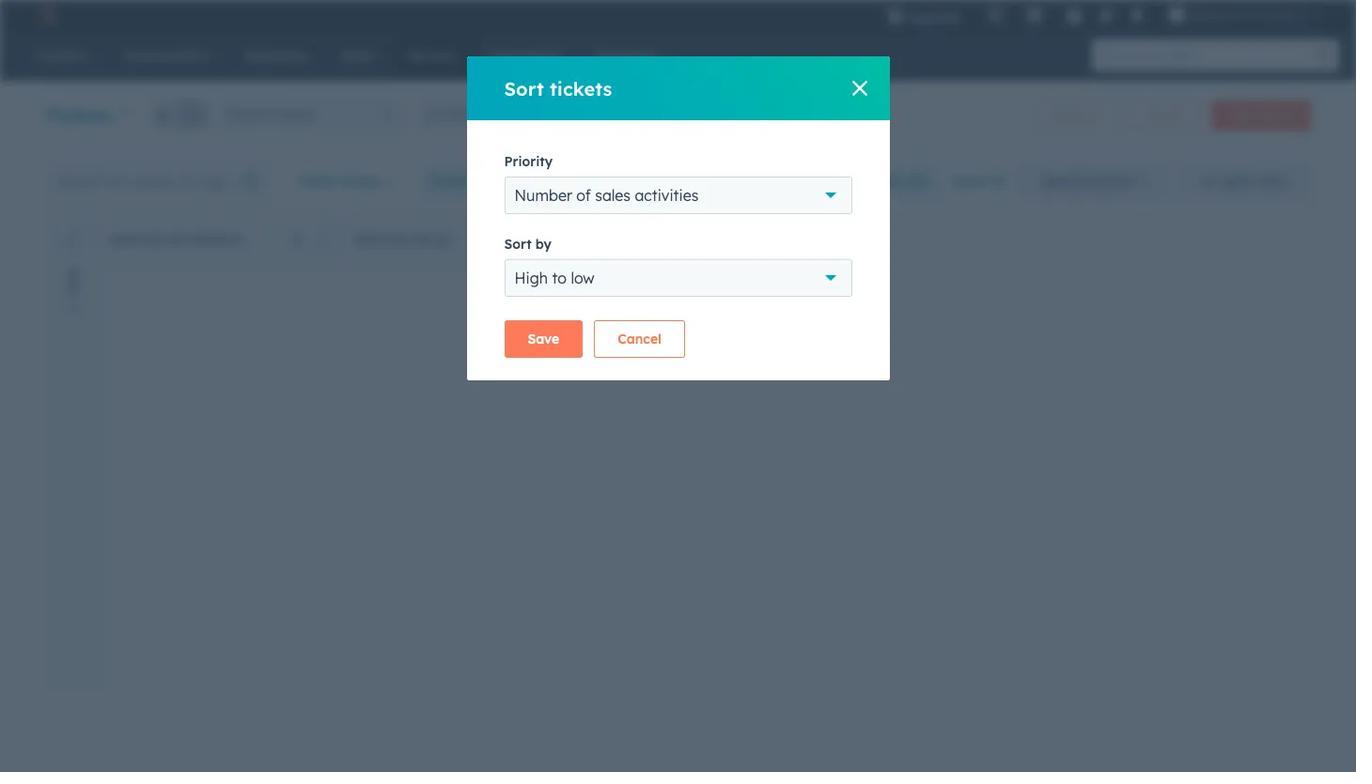 Task type: vqa. For each thing, say whether or not it's contained in the screenshot.
second 0 from left
yes



Task type: describe. For each thing, give the bounding box(es) containing it.
support pipeline button
[[219, 100, 407, 130]]

pipeline
[[273, 107, 315, 121]]

upgrade
[[909, 9, 961, 24]]

create for create ticket
[[1228, 108, 1263, 122]]

sort for sort tickets
[[504, 77, 544, 100]]

all inside popup button
[[426, 107, 439, 121]]

hubspot link
[[23, 4, 71, 26]]

high to low button
[[504, 260, 852, 297]]

of
[[577, 186, 591, 205]]

e
[[66, 276, 80, 283]]

Search HubSpot search field
[[1093, 39, 1323, 71]]

support pipeline
[[227, 107, 315, 121]]

apoptosis
[[1190, 8, 1247, 23]]

hubspot image
[[34, 4, 56, 26]]

sales
[[595, 186, 631, 205]]

waiting on us
[[354, 233, 450, 247]]

0 for waiting on us
[[539, 233, 546, 247]]

tickets
[[45, 103, 112, 126]]

2
[[1297, 8, 1304, 23]]

(4)
[[909, 173, 927, 190]]

w
[[66, 283, 80, 294]]

ticket
[[1266, 108, 1296, 122]]

tickets button
[[45, 101, 129, 128]]

owner
[[341, 173, 382, 190]]

cancel button
[[594, 321, 685, 358]]

sort tickets dialog
[[467, 56, 890, 381]]

to
[[552, 269, 567, 288]]

view
[[1258, 173, 1288, 190]]

import
[[1147, 108, 1184, 122]]

number of sales activities
[[515, 186, 699, 205]]

marketplaces button
[[1016, 0, 1055, 30]]

actions
[[1053, 108, 1092, 122]]

sort tickets
[[504, 77, 612, 100]]

last activity date button
[[569, 163, 722, 200]]

create date button
[[418, 163, 533, 200]]

on for us
[[412, 233, 431, 247]]

Search ID, name, or description search field
[[45, 163, 274, 200]]

search button
[[1308, 39, 1340, 71]]

by
[[536, 236, 552, 253]]

help button
[[1059, 0, 1091, 30]]

search image
[[1317, 49, 1330, 62]]

close image
[[852, 81, 867, 96]]

ticket
[[297, 173, 337, 190]]

contact
[[190, 233, 245, 247]]

1
[[66, 306, 80, 312]]

priority
[[504, 153, 553, 170]]

advanced filters (4)
[[797, 173, 927, 190]]

filters
[[867, 173, 905, 190]]

clear all button
[[939, 163, 1019, 200]]

activities
[[635, 186, 699, 205]]

save for save
[[528, 331, 560, 348]]

board actions
[[1043, 173, 1133, 190]]

create date
[[430, 173, 508, 190]]

clear all
[[952, 173, 1007, 190]]

tara schultz image
[[1169, 7, 1186, 24]]



Task type: locate. For each thing, give the bounding box(es) containing it.
create inside create date popup button
[[430, 173, 474, 190]]

1 vertical spatial sort
[[504, 236, 532, 253]]

tickets banner
[[45, 95, 1312, 132]]

import button
[[1131, 101, 1200, 131]]

tickets up create date
[[442, 107, 477, 121]]

tickets up priority at the left top of the page
[[550, 77, 612, 100]]

on for contact
[[168, 233, 186, 247]]

0 horizontal spatial create
[[430, 173, 474, 190]]

actions button
[[1037, 101, 1119, 131]]

tickets inside popup button
[[442, 107, 477, 121]]

1 horizontal spatial date
[[667, 173, 697, 190]]

0 down ticket
[[294, 233, 302, 247]]

last activity date
[[581, 173, 697, 190]]

number of sales activities button
[[504, 177, 852, 214]]

1 horizontal spatial save
[[1223, 173, 1254, 190]]

tickets for all tickets
[[442, 107, 477, 121]]

1 horizontal spatial on
[[412, 233, 431, 247]]

waiting down search id, name, or description search box
[[109, 233, 165, 247]]

support
[[227, 107, 270, 121]]

apoptosis studios 2 button
[[1158, 0, 1332, 30]]

group inside tickets banner
[[148, 100, 207, 130]]

save for save view
[[1223, 173, 1254, 190]]

0 vertical spatial sort
[[504, 77, 544, 100]]

waiting for waiting on us
[[354, 233, 409, 247]]

save inside 'button'
[[1223, 173, 1254, 190]]

date
[[478, 173, 508, 190], [667, 173, 697, 190]]

advanced
[[797, 173, 863, 190]]

2 waiting from the left
[[354, 233, 409, 247]]

1 sort from the top
[[504, 77, 544, 100]]

waiting on contact
[[109, 233, 245, 247]]

high
[[515, 269, 548, 288]]

1 horizontal spatial tickets
[[550, 77, 612, 100]]

0 vertical spatial save
[[1223, 173, 1254, 190]]

0 horizontal spatial on
[[168, 233, 186, 247]]

1 vertical spatial save
[[528, 331, 560, 348]]

board actions button
[[1019, 163, 1168, 200]]

sort
[[504, 77, 544, 100], [504, 236, 532, 253]]

create left ticket
[[1228, 108, 1263, 122]]

all tickets button
[[418, 100, 606, 130]]

menu item
[[975, 0, 978, 30]]

1 on from the left
[[168, 233, 186, 247]]

1 horizontal spatial all
[[990, 173, 1007, 190]]

0 up high
[[539, 233, 546, 247]]

activity
[[613, 173, 663, 190]]

on
[[168, 233, 186, 247], [412, 233, 431, 247]]

create for create date
[[430, 173, 474, 190]]

on left 'contact' on the left of the page
[[168, 233, 186, 247]]

1 vertical spatial tickets
[[442, 107, 477, 121]]

us
[[434, 233, 450, 247]]

settings image
[[1098, 8, 1115, 25]]

n
[[66, 267, 80, 276]]

2 on from the left
[[412, 233, 431, 247]]

2 0 from the left
[[539, 233, 546, 247]]

last
[[581, 173, 609, 190]]

number
[[515, 186, 572, 205]]

create ticket button
[[1212, 101, 1312, 131]]

group
[[148, 100, 207, 130]]

tickets inside "dialog"
[[550, 77, 612, 100]]

0 vertical spatial tickets
[[550, 77, 612, 100]]

all
[[426, 107, 439, 121], [990, 173, 1007, 190]]

create
[[1228, 108, 1263, 122], [430, 173, 474, 190]]

all up create date
[[426, 107, 439, 121]]

waiting for waiting on contact
[[109, 233, 165, 247]]

low
[[571, 269, 595, 288]]

1 0 from the left
[[294, 233, 302, 247]]

1 horizontal spatial 0
[[539, 233, 546, 247]]

advanced filters (4) button
[[765, 163, 939, 200]]

upgrade image
[[888, 8, 905, 25]]

0 horizontal spatial waiting
[[109, 233, 165, 247]]

save left the view
[[1223, 173, 1254, 190]]

notifications image
[[1130, 8, 1147, 25]]

1 vertical spatial all
[[990, 173, 1007, 190]]

waiting left us
[[354, 233, 409, 247]]

create inside create ticket button
[[1228, 108, 1263, 122]]

tickets
[[550, 77, 612, 100], [442, 107, 477, 121]]

0
[[294, 233, 302, 247], [539, 233, 546, 247]]

board
[[1043, 173, 1082, 190]]

0 horizontal spatial save
[[528, 331, 560, 348]]

1 waiting from the left
[[109, 233, 165, 247]]

cancel
[[618, 331, 662, 348]]

menu
[[875, 0, 1334, 30]]

help image
[[1067, 8, 1084, 25]]

marketplaces image
[[1027, 8, 1044, 25]]

all inside button
[[990, 173, 1007, 190]]

1 vertical spatial create
[[430, 173, 474, 190]]

n e w
[[66, 267, 80, 294]]

save down high to low
[[528, 331, 560, 348]]

sort by
[[504, 236, 552, 253]]

1 date from the left
[[478, 173, 508, 190]]

2 sort from the top
[[504, 236, 532, 253]]

clear
[[952, 173, 986, 190]]

0 horizontal spatial date
[[478, 173, 508, 190]]

on left us
[[412, 233, 431, 247]]

1 horizontal spatial create
[[1228, 108, 1263, 122]]

ticket owner button
[[285, 163, 407, 200]]

0 vertical spatial create
[[1228, 108, 1263, 122]]

apoptosis studios 2
[[1190, 8, 1304, 23]]

0 for waiting on contact
[[294, 233, 302, 247]]

ticket owner
[[297, 173, 382, 190]]

0 vertical spatial all
[[426, 107, 439, 121]]

sort for sort by
[[504, 236, 532, 253]]

save button
[[504, 321, 583, 358]]

menu containing apoptosis studios 2
[[875, 0, 1334, 30]]

settings link
[[1095, 5, 1118, 25]]

all tickets
[[426, 107, 477, 121]]

0 horizontal spatial tickets
[[442, 107, 477, 121]]

0 horizontal spatial 0
[[294, 233, 302, 247]]

save view button
[[1179, 163, 1312, 200]]

2 date from the left
[[667, 173, 697, 190]]

0 horizontal spatial all
[[426, 107, 439, 121]]

tickets for sort tickets
[[550, 77, 612, 100]]

create ticket
[[1228, 108, 1296, 122]]

calling icon image
[[988, 8, 1005, 24]]

waiting
[[109, 233, 165, 247], [354, 233, 409, 247]]

create up us
[[430, 173, 474, 190]]

sort left by
[[504, 236, 532, 253]]

calling icon button
[[980, 3, 1012, 27]]

save view
[[1223, 173, 1288, 190]]

save inside button
[[528, 331, 560, 348]]

all right clear
[[990, 173, 1007, 190]]

studios
[[1251, 8, 1294, 23]]

actions
[[1086, 173, 1133, 190]]

notifications button
[[1122, 0, 1154, 30]]

1 horizontal spatial waiting
[[354, 233, 409, 247]]

high to low
[[515, 269, 595, 288]]

sort up priority at the left top of the page
[[504, 77, 544, 100]]

save
[[1223, 173, 1254, 190], [528, 331, 560, 348]]



